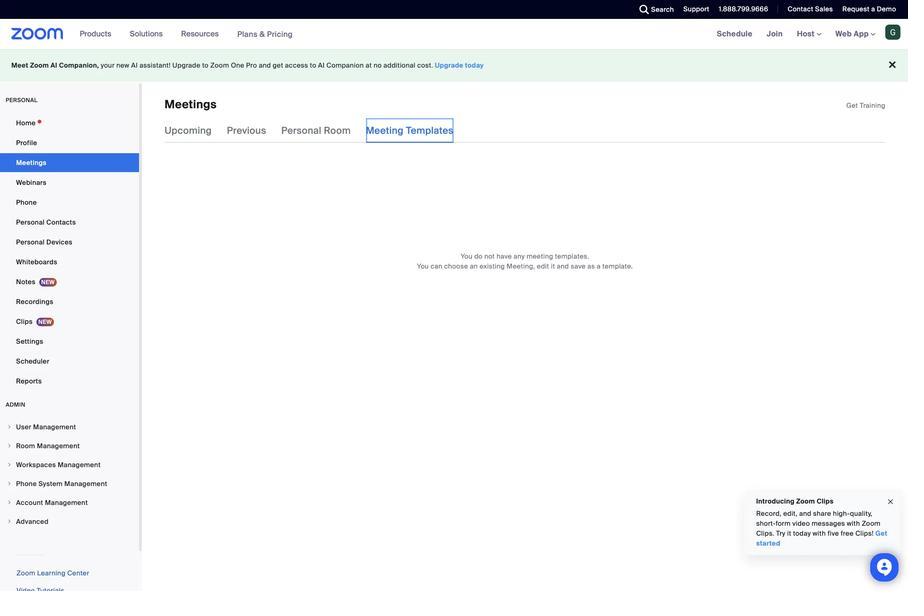Task type: locate. For each thing, give the bounding box(es) containing it.
management inside menu item
[[64, 480, 107, 489]]

it inside you do not have any meeting templates. you can choose an existing meeting, edit it and save as a template.
[[551, 262, 556, 271]]

companion
[[327, 61, 364, 70]]

0 horizontal spatial and
[[259, 61, 271, 70]]

it for try
[[788, 530, 792, 538]]

1 horizontal spatial upgrade
[[435, 61, 464, 70]]

you left do
[[461, 253, 473, 261]]

and left get
[[259, 61, 271, 70]]

phone inside personal menu menu
[[16, 198, 37, 207]]

1 horizontal spatial ai
[[131, 61, 138, 70]]

support link
[[677, 0, 712, 19], [684, 5, 710, 13]]

1 horizontal spatial with
[[848, 520, 861, 528]]

0 horizontal spatial clips
[[16, 318, 33, 326]]

upgrade today link
[[435, 61, 484, 70]]

0 vertical spatial it
[[551, 262, 556, 271]]

and down templates.
[[557, 262, 570, 271]]

1 right image from the top
[[7, 481, 12, 487]]

1 ai from the left
[[51, 61, 57, 70]]

right image for user
[[7, 425, 12, 430]]

phone for phone system management
[[16, 480, 37, 489]]

right image
[[7, 425, 12, 430], [7, 444, 12, 449], [7, 463, 12, 468], [7, 519, 12, 525]]

0 horizontal spatial you
[[417, 262, 429, 271]]

2 horizontal spatial ai
[[318, 61, 325, 70]]

1 horizontal spatial meetings
[[165, 97, 217, 112]]

request
[[843, 5, 870, 13]]

0 horizontal spatial meetings
[[16, 159, 47, 167]]

a
[[872, 5, 876, 13], [597, 262, 601, 271]]

a inside you do not have any meeting templates. you can choose an existing meeting, edit it and save as a template.
[[597, 262, 601, 271]]

phone down webinars
[[16, 198, 37, 207]]

upgrade
[[173, 61, 201, 70], [435, 61, 464, 70]]

0 vertical spatial meetings
[[165, 97, 217, 112]]

right image
[[7, 481, 12, 487], [7, 500, 12, 506]]

it right try
[[788, 530, 792, 538]]

1 vertical spatial and
[[557, 262, 570, 271]]

advanced menu item
[[0, 513, 139, 531]]

settings link
[[0, 332, 139, 351]]

1 vertical spatial clips
[[818, 498, 834, 506]]

resources button
[[181, 19, 223, 49]]

banner
[[0, 19, 909, 50]]

meetings up webinars
[[16, 159, 47, 167]]

admin menu menu
[[0, 418, 139, 532]]

training
[[861, 101, 886, 110]]

right image left the advanced at the left of the page
[[7, 519, 12, 525]]

0 horizontal spatial upgrade
[[173, 61, 201, 70]]

personal inside tabs of meeting "tab list"
[[282, 125, 322, 137]]

0 vertical spatial personal
[[282, 125, 322, 137]]

clips
[[16, 318, 33, 326], [818, 498, 834, 506]]

app
[[855, 29, 870, 39]]

zoom left the learning
[[17, 570, 35, 578]]

sales
[[816, 5, 834, 13]]

get inside the get started
[[876, 530, 888, 538]]

clips!
[[856, 530, 875, 538]]

schedule link
[[710, 19, 760, 49]]

user management
[[16, 423, 76, 432]]

right image inside workspaces management "menu item"
[[7, 463, 12, 468]]

right image inside phone system management menu item
[[7, 481, 12, 487]]

and up video
[[800, 510, 812, 518]]

management up account management menu item
[[64, 480, 107, 489]]

2 right image from the top
[[7, 444, 12, 449]]

contact sales link
[[781, 0, 836, 19], [788, 5, 834, 13]]

1 upgrade from the left
[[173, 61, 201, 70]]

0 horizontal spatial it
[[551, 262, 556, 271]]

it right edit
[[551, 262, 556, 271]]

tabs of meeting tab list
[[165, 119, 469, 143]]

form
[[776, 520, 791, 528]]

clips link
[[0, 312, 139, 331]]

pro
[[246, 61, 257, 70]]

choose
[[445, 262, 469, 271]]

3 right image from the top
[[7, 463, 12, 468]]

1 horizontal spatial to
[[310, 61, 317, 70]]

it inside record, edit, and share high-quality, short-form video messages with zoom clips. try it today with five free clips!
[[788, 530, 792, 538]]

with up the free
[[848, 520, 861, 528]]

access
[[285, 61, 308, 70]]

0 horizontal spatial a
[[597, 262, 601, 271]]

template.
[[603, 262, 634, 271]]

0 vertical spatial with
[[848, 520, 861, 528]]

1 vertical spatial with
[[813, 530, 827, 538]]

home link
[[0, 114, 139, 133]]

2 phone from the top
[[16, 480, 37, 489]]

personal inside 'link'
[[16, 218, 45, 227]]

1 horizontal spatial clips
[[818, 498, 834, 506]]

1 vertical spatial a
[[597, 262, 601, 271]]

1.888.799.9666 button
[[712, 0, 771, 19], [719, 5, 769, 13]]

right image for room
[[7, 444, 12, 449]]

clips up settings
[[16, 318, 33, 326]]

clips inside personal menu menu
[[16, 318, 33, 326]]

right image inside account management menu item
[[7, 500, 12, 506]]

management for room management
[[37, 442, 80, 451]]

personal for personal room
[[282, 125, 322, 137]]

1 vertical spatial you
[[417, 262, 429, 271]]

right image left workspaces
[[7, 463, 12, 468]]

as
[[588, 262, 596, 271]]

management inside "menu item"
[[58, 461, 101, 470]]

1 vertical spatial today
[[794, 530, 812, 538]]

with
[[848, 520, 861, 528], [813, 530, 827, 538]]

ai left companion,
[[51, 61, 57, 70]]

management up advanced "menu item"
[[45, 499, 88, 507]]

0 vertical spatial a
[[872, 5, 876, 13]]

0 vertical spatial today
[[466, 61, 484, 70]]

personal devices link
[[0, 233, 139, 252]]

management
[[33, 423, 76, 432], [37, 442, 80, 451], [58, 461, 101, 470], [64, 480, 107, 489], [45, 499, 88, 507]]

cost.
[[418, 61, 434, 70]]

meeting
[[527, 253, 554, 261]]

1 vertical spatial phone
[[16, 480, 37, 489]]

get for get training
[[847, 101, 859, 110]]

4 right image from the top
[[7, 519, 12, 525]]

products button
[[80, 19, 116, 49]]

upgrade right the cost.
[[435, 61, 464, 70]]

you do not have any meeting templates. you can choose an existing meeting, edit it and save as a template.
[[417, 253, 634, 271]]

plans & pricing
[[237, 29, 293, 39]]

ai left companion
[[318, 61, 325, 70]]

1 vertical spatial get
[[876, 530, 888, 538]]

3 ai from the left
[[318, 61, 325, 70]]

0 horizontal spatial today
[[466, 61, 484, 70]]

user
[[16, 423, 31, 432]]

2 vertical spatial personal
[[16, 238, 45, 247]]

search button
[[633, 0, 677, 19]]

get training link
[[847, 101, 886, 110]]

1 vertical spatial room
[[16, 442, 35, 451]]

upcoming
[[165, 125, 212, 137]]

0 vertical spatial phone
[[16, 198, 37, 207]]

1 horizontal spatial it
[[788, 530, 792, 538]]

1 vertical spatial it
[[788, 530, 792, 538]]

personal for personal devices
[[16, 238, 45, 247]]

get started link
[[757, 530, 888, 548]]

a right as on the right
[[597, 262, 601, 271]]

host button
[[798, 29, 822, 39]]

upgrade down product information navigation on the left top of the page
[[173, 61, 201, 70]]

close image
[[888, 497, 895, 508]]

five
[[828, 530, 840, 538]]

you left can
[[417, 262, 429, 271]]

management for user management
[[33, 423, 76, 432]]

meetings inside personal menu menu
[[16, 159, 47, 167]]

meet
[[11, 61, 28, 70]]

personal room
[[282, 125, 351, 137]]

2 to from the left
[[310, 61, 317, 70]]

management up workspaces management
[[37, 442, 80, 451]]

zoom up clips!
[[863, 520, 881, 528]]

right image for workspaces
[[7, 463, 12, 468]]

1 vertical spatial personal
[[16, 218, 45, 227]]

0 horizontal spatial get
[[847, 101, 859, 110]]

to
[[202, 61, 209, 70], [310, 61, 317, 70]]

get right clips!
[[876, 530, 888, 538]]

2 horizontal spatial and
[[800, 510, 812, 518]]

have
[[497, 253, 512, 261]]

1 vertical spatial meetings
[[16, 159, 47, 167]]

right image inside room management menu item
[[7, 444, 12, 449]]

1 vertical spatial right image
[[7, 500, 12, 506]]

solutions button
[[130, 19, 167, 49]]

plans & pricing link
[[237, 29, 293, 39], [237, 29, 293, 39]]

your
[[101, 61, 115, 70]]

zoom
[[30, 61, 49, 70], [211, 61, 229, 70], [797, 498, 816, 506], [863, 520, 881, 528], [17, 570, 35, 578]]

a left demo
[[872, 5, 876, 13]]

1 phone from the top
[[16, 198, 37, 207]]

1 horizontal spatial you
[[461, 253, 473, 261]]

1 to from the left
[[202, 61, 209, 70]]

meetings navigation
[[710, 19, 909, 50]]

0 horizontal spatial room
[[16, 442, 35, 451]]

free
[[842, 530, 855, 538]]

solutions
[[130, 29, 163, 39]]

room management
[[16, 442, 80, 451]]

2 upgrade from the left
[[435, 61, 464, 70]]

with down messages
[[813, 530, 827, 538]]

0 vertical spatial right image
[[7, 481, 12, 487]]

account
[[16, 499, 43, 507]]

phone inside menu item
[[16, 480, 37, 489]]

ai right new
[[131, 61, 138, 70]]

contacts
[[46, 218, 76, 227]]

today inside meet zoom ai companion, 'footer'
[[466, 61, 484, 70]]

0 horizontal spatial to
[[202, 61, 209, 70]]

get left training
[[847, 101, 859, 110]]

0 vertical spatial and
[[259, 61, 271, 70]]

and
[[259, 61, 271, 70], [557, 262, 570, 271], [800, 510, 812, 518]]

0 vertical spatial room
[[324, 125, 351, 137]]

0 vertical spatial get
[[847, 101, 859, 110]]

right image inside advanced "menu item"
[[7, 519, 12, 525]]

management down room management menu item
[[58, 461, 101, 470]]

zoom right meet
[[30, 61, 49, 70]]

to down resources dropdown button
[[202, 61, 209, 70]]

right image for phone
[[7, 481, 12, 487]]

management up room management
[[33, 423, 76, 432]]

contact
[[788, 5, 814, 13]]

do
[[475, 253, 483, 261]]

zoom up edit,
[[797, 498, 816, 506]]

today
[[466, 61, 484, 70], [794, 530, 812, 538]]

right image left room management
[[7, 444, 12, 449]]

1 horizontal spatial room
[[324, 125, 351, 137]]

personal menu menu
[[0, 114, 139, 392]]

right image left the user
[[7, 425, 12, 430]]

1 horizontal spatial get
[[876, 530, 888, 538]]

high-
[[834, 510, 851, 518]]

2 vertical spatial and
[[800, 510, 812, 518]]

it
[[551, 262, 556, 271], [788, 530, 792, 538]]

1 horizontal spatial today
[[794, 530, 812, 538]]

0 vertical spatial clips
[[16, 318, 33, 326]]

phone up account
[[16, 480, 37, 489]]

new
[[116, 61, 130, 70]]

clips up "share"
[[818, 498, 834, 506]]

1 horizontal spatial and
[[557, 262, 570, 271]]

reports
[[16, 377, 42, 386]]

right image left system
[[7, 481, 12, 487]]

1 right image from the top
[[7, 425, 12, 430]]

it for edit
[[551, 262, 556, 271]]

one
[[231, 61, 245, 70]]

profile picture image
[[886, 25, 901, 40]]

phone link
[[0, 193, 139, 212]]

right image inside user management menu item
[[7, 425, 12, 430]]

right image left account
[[7, 500, 12, 506]]

room
[[324, 125, 351, 137], [16, 442, 35, 451]]

0 horizontal spatial ai
[[51, 61, 57, 70]]

get for get started
[[876, 530, 888, 538]]

personal for personal contacts
[[16, 218, 45, 227]]

2 right image from the top
[[7, 500, 12, 506]]

meetings up upcoming
[[165, 97, 217, 112]]

profile
[[16, 139, 37, 147]]

to right access
[[310, 61, 317, 70]]

0 vertical spatial you
[[461, 253, 473, 261]]



Task type: vqa. For each thing, say whether or not it's contained in the screenshot.
Video
yes



Task type: describe. For each thing, give the bounding box(es) containing it.
system
[[39, 480, 63, 489]]

additional
[[384, 61, 416, 70]]

whiteboards
[[16, 258, 57, 267]]

and inside you do not have any meeting templates. you can choose an existing meeting, edit it and save as a template.
[[557, 262, 570, 271]]

1 horizontal spatial a
[[872, 5, 876, 13]]

2 ai from the left
[[131, 61, 138, 70]]

quality,
[[851, 510, 873, 518]]

resources
[[181, 29, 219, 39]]

web
[[836, 29, 853, 39]]

room inside menu item
[[16, 442, 35, 451]]

product information navigation
[[73, 19, 300, 50]]

personal contacts
[[16, 218, 76, 227]]

meetings link
[[0, 153, 139, 172]]

workspaces
[[16, 461, 56, 470]]

recordings
[[16, 298, 53, 306]]

record,
[[757, 510, 782, 518]]

edit,
[[784, 510, 798, 518]]

previous
[[227, 125, 266, 137]]

whiteboards link
[[0, 253, 139, 272]]

meeting,
[[507, 262, 536, 271]]

account management
[[16, 499, 88, 507]]

right image for account
[[7, 500, 12, 506]]

banner containing products
[[0, 19, 909, 50]]

zoom inside record, edit, and share high-quality, short-form video messages with zoom clips. try it today with five free clips!
[[863, 520, 881, 528]]

&
[[260, 29, 265, 39]]

account management menu item
[[0, 494, 139, 512]]

companion,
[[59, 61, 99, 70]]

notes link
[[0, 273, 139, 292]]

recordings link
[[0, 293, 139, 312]]

admin
[[6, 401, 25, 409]]

meeting
[[366, 125, 404, 137]]

zoom learning center link
[[17, 570, 89, 578]]

room inside tabs of meeting "tab list"
[[324, 125, 351, 137]]

short-
[[757, 520, 776, 528]]

reports link
[[0, 372, 139, 391]]

can
[[431, 262, 443, 271]]

meeting templates
[[366, 125, 454, 137]]

personal devices
[[16, 238, 72, 247]]

webinars
[[16, 178, 46, 187]]

phone for phone
[[16, 198, 37, 207]]

management for account management
[[45, 499, 88, 507]]

profile link
[[0, 134, 139, 152]]

management for workspaces management
[[58, 461, 101, 470]]

settings
[[16, 338, 43, 346]]

scheduler
[[16, 357, 49, 366]]

and inside record, edit, and share high-quality, short-form video messages with zoom clips. try it today with five free clips!
[[800, 510, 812, 518]]

user management menu item
[[0, 418, 139, 436]]

host
[[798, 29, 817, 39]]

request a demo
[[843, 5, 897, 13]]

meet zoom ai companion, footer
[[0, 49, 909, 82]]

introducing zoom clips
[[757, 498, 834, 506]]

room management menu item
[[0, 437, 139, 455]]

devices
[[46, 238, 72, 247]]

1.888.799.9666
[[719, 5, 769, 13]]

try
[[777, 530, 786, 538]]

contact sales
[[788, 5, 834, 13]]

zoom logo image
[[11, 28, 63, 40]]

personal
[[6, 97, 38, 104]]

learning
[[37, 570, 66, 578]]

plans
[[237, 29, 258, 39]]

an
[[470, 262, 478, 271]]

introducing
[[757, 498, 795, 506]]

pricing
[[267, 29, 293, 39]]

support
[[684, 5, 710, 13]]

today inside record, edit, and share high-quality, short-form video messages with zoom clips. try it today with five free clips!
[[794, 530, 812, 538]]

assistant!
[[140, 61, 171, 70]]

home
[[16, 119, 36, 127]]

and inside meet zoom ai companion, 'footer'
[[259, 61, 271, 70]]

edit
[[537, 262, 550, 271]]

share
[[814, 510, 832, 518]]

phone system management menu item
[[0, 475, 139, 493]]

get started
[[757, 530, 888, 548]]

record, edit, and share high-quality, short-form video messages with zoom clips. try it today with five free clips!
[[757, 510, 881, 538]]

0 horizontal spatial with
[[813, 530, 827, 538]]

join
[[767, 29, 784, 39]]

join link
[[760, 19, 791, 49]]

center
[[67, 570, 89, 578]]

advanced
[[16, 518, 49, 526]]

web app
[[836, 29, 870, 39]]

products
[[80, 29, 111, 39]]

at
[[366, 61, 372, 70]]

any
[[514, 253, 525, 261]]

get
[[273, 61, 284, 70]]

zoom left one
[[211, 61, 229, 70]]

get training
[[847, 101, 886, 110]]

video
[[793, 520, 811, 528]]

save
[[571, 262, 586, 271]]

search
[[652, 5, 675, 14]]

no
[[374, 61, 382, 70]]

workspaces management menu item
[[0, 456, 139, 474]]

phone system management
[[16, 480, 107, 489]]

meet zoom ai companion, your new ai assistant! upgrade to zoom one pro and get access to ai companion at no additional cost. upgrade today
[[11, 61, 484, 70]]

notes
[[16, 278, 36, 286]]

started
[[757, 540, 781, 548]]

demo
[[878, 5, 897, 13]]



